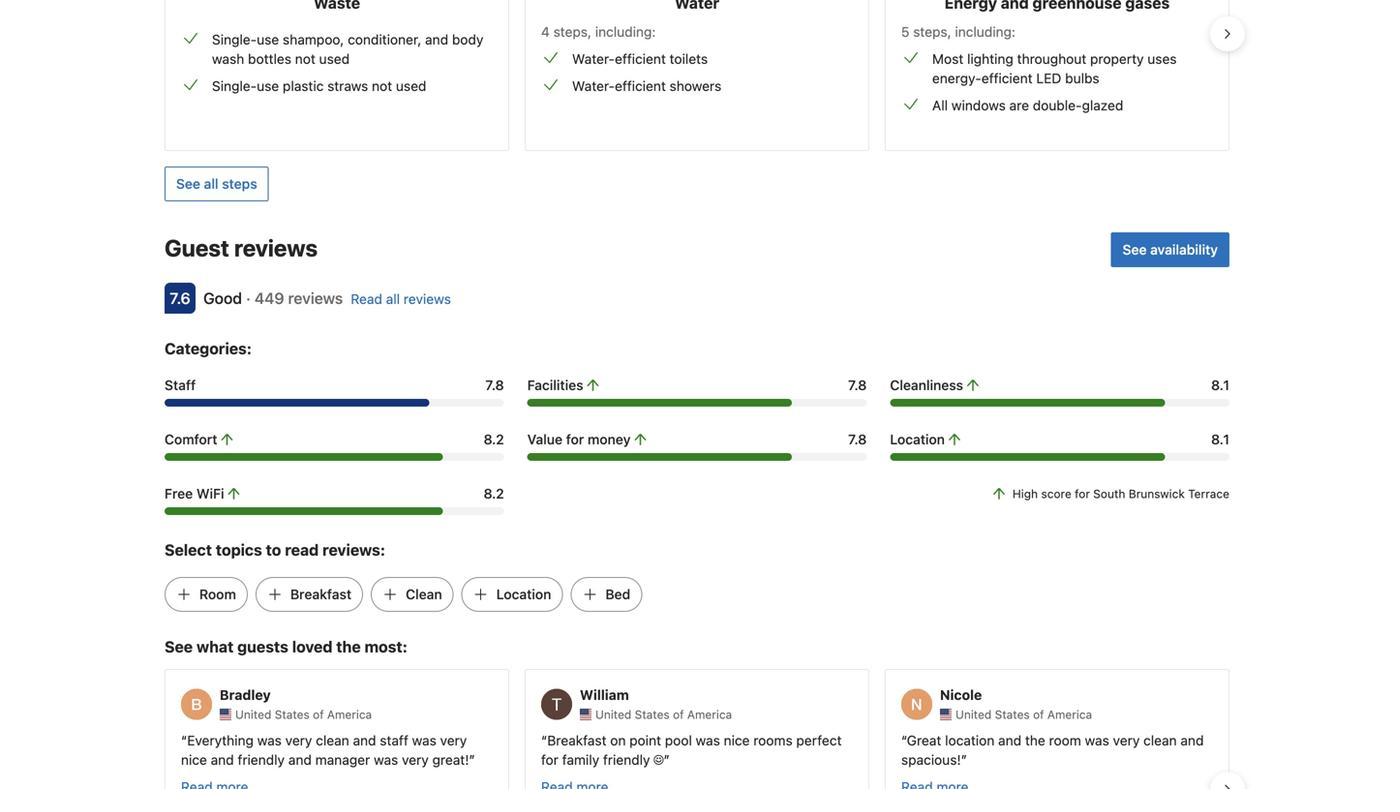 Task type: locate. For each thing, give the bounding box(es) containing it.
3 of from the left
[[1034, 708, 1045, 722]]

steps, right 4 at the top
[[554, 24, 592, 40]]

449
[[255, 289, 284, 308]]

location down cleanliness
[[890, 432, 945, 448]]

0 vertical spatial used
[[319, 51, 350, 67]]

7.8 for facilities
[[849, 377, 867, 393]]

1 united states of america from the left
[[235, 708, 372, 722]]

guest
[[165, 235, 229, 262]]

the inside " great location and the room was very clean and spacious!
[[1026, 733, 1046, 749]]

1 horizontal spatial location
[[890, 432, 945, 448]]

1 horizontal spatial united states of america
[[596, 708, 732, 722]]

single- down wash
[[212, 78, 257, 94]]

see inside see all steps button
[[176, 176, 200, 192]]

steps, for water-
[[554, 24, 592, 40]]

1 horizontal spatial the
[[1026, 733, 1046, 749]]

1 vertical spatial all
[[386, 291, 400, 307]]

states for and
[[995, 708, 1030, 722]]

single- up wash
[[212, 32, 257, 48]]

friendly for on
[[603, 752, 650, 768]]

was down staff
[[374, 752, 398, 768]]

water-
[[572, 51, 615, 67], [572, 78, 615, 94]]

was right the everything
[[257, 733, 282, 749]]

friendly down on
[[603, 752, 650, 768]]

free wifi 8.2 meter
[[165, 508, 504, 515]]

united for william
[[596, 708, 632, 722]]

used down the conditioner,
[[396, 78, 427, 94]]

wash
[[212, 51, 244, 67]]

money
[[588, 432, 631, 448]]

0 vertical spatial use
[[257, 32, 279, 48]]

all right read
[[386, 291, 400, 307]]

0 vertical spatial for
[[566, 432, 584, 448]]

single- inside single-use shampoo, conditioner, and body wash bottles not used
[[212, 32, 257, 48]]

0 horizontal spatial states
[[275, 708, 310, 722]]

all for see
[[204, 176, 219, 192]]

1 steps, from the left
[[554, 24, 592, 40]]

see left what
[[165, 638, 193, 656]]

0 horizontal spatial for
[[541, 752, 559, 768]]

1 horizontal spatial friendly
[[603, 752, 650, 768]]

america up " breakfast on point pool was nice rooms perfect for family friendly ☺️
[[688, 708, 732, 722]]

1 horizontal spatial all
[[386, 291, 400, 307]]

steps,
[[554, 24, 592, 40], [914, 24, 952, 40]]

everything
[[187, 733, 254, 749]]

0 vertical spatial 8.2
[[484, 432, 504, 448]]

united down bradley
[[235, 708, 272, 722]]

friendly inside " everything was very clean and staff was very nice and friendly and manager was very great! "
[[238, 752, 285, 768]]

efficient up water-efficient showers
[[615, 51, 666, 67]]

use down bottles
[[257, 78, 279, 94]]

used inside single-use shampoo, conditioner, and body wash bottles not used
[[319, 51, 350, 67]]

1 horizontal spatial "
[[541, 733, 548, 749]]

was right room
[[1085, 733, 1110, 749]]

staff
[[165, 377, 196, 393]]

free
[[165, 486, 193, 502]]

cleanliness
[[890, 377, 964, 393]]

led
[[1037, 70, 1062, 86]]

not right straws
[[372, 78, 392, 94]]

reviews:
[[323, 541, 386, 560]]

0 horizontal spatial steps,
[[554, 24, 592, 40]]

3 " from the left
[[962, 752, 968, 768]]

america up " everything was very clean and staff was very nice and friendly and manager was very great! "
[[327, 708, 372, 722]]

see
[[176, 176, 200, 192], [1123, 242, 1147, 258], [165, 638, 193, 656]]

" breakfast on point pool was nice rooms perfect for family friendly ☺️
[[541, 733, 842, 768]]

3 states from the left
[[995, 708, 1030, 722]]

not down the shampoo,
[[295, 51, 316, 67]]

water- down water-efficient toilets
[[572, 78, 615, 94]]

1 vertical spatial breakfast
[[548, 733, 607, 749]]

0 horizontal spatial friendly
[[238, 752, 285, 768]]

review categories element
[[165, 337, 252, 360]]

united down nicole
[[956, 708, 992, 722]]

location left bed
[[497, 587, 552, 603]]

high score for south brunswick terrace
[[1013, 487, 1230, 501]]

" for breakfast
[[541, 733, 548, 749]]

united states of america up " great location and the room was very clean and spacious!
[[956, 708, 1093, 722]]

on
[[611, 733, 626, 749]]

1 horizontal spatial not
[[372, 78, 392, 94]]

see all steps button
[[165, 167, 269, 202]]

0 horizontal spatial all
[[204, 176, 219, 192]]

are
[[1010, 97, 1030, 113]]

breakfast down read on the bottom left
[[290, 587, 352, 603]]

2 united from the left
[[596, 708, 632, 722]]

·
[[246, 289, 251, 308]]

including: up water-efficient toilets
[[596, 24, 656, 40]]

and inside single-use shampoo, conditioner, and body wash bottles not used
[[425, 32, 449, 48]]

staff 7.8 meter
[[165, 399, 504, 407]]

8.2 for comfort
[[484, 432, 504, 448]]

0 vertical spatial breakfast
[[290, 587, 352, 603]]

used down the shampoo,
[[319, 51, 350, 67]]

america up room
[[1048, 708, 1093, 722]]

1 vertical spatial used
[[396, 78, 427, 94]]

0 horizontal spatial of
[[313, 708, 324, 722]]

efficient down water-efficient toilets
[[615, 78, 666, 94]]

all
[[204, 176, 219, 192], [386, 291, 400, 307]]

0 horizontal spatial united states of america
[[235, 708, 372, 722]]

1 united states of america image from the left
[[220, 709, 232, 721]]

1 use from the top
[[257, 32, 279, 48]]

united states of america image up the everything
[[220, 709, 232, 721]]

1 clean from the left
[[316, 733, 349, 749]]

1 " from the left
[[469, 752, 475, 768]]

efficient
[[615, 51, 666, 67], [982, 70, 1033, 86], [615, 78, 666, 94]]

all
[[933, 97, 948, 113]]

1 horizontal spatial used
[[396, 78, 427, 94]]

nice left rooms at bottom
[[724, 733, 750, 749]]

2 united states of america from the left
[[596, 708, 732, 722]]

" inside " everything was very clean and staff was very nice and friendly and manager was very great! "
[[181, 733, 187, 749]]

1 horizontal spatial clean
[[1144, 733, 1178, 749]]

2 " from the left
[[664, 752, 670, 768]]

for right the value
[[566, 432, 584, 448]]

2 horizontal spatial "
[[902, 733, 907, 749]]

8.1
[[1212, 377, 1230, 393], [1212, 432, 1230, 448]]

2 use from the top
[[257, 78, 279, 94]]

1 horizontal spatial united states of america image
[[941, 709, 952, 721]]

2 horizontal spatial for
[[1075, 487, 1091, 501]]

2 of from the left
[[673, 708, 684, 722]]

1 vertical spatial location
[[497, 587, 552, 603]]

bradley
[[220, 687, 271, 703]]

was right pool
[[696, 733, 720, 749]]

select topics to read reviews:
[[165, 541, 386, 560]]

8.1 for location
[[1212, 432, 1230, 448]]

comfort 8.2 meter
[[165, 453, 504, 461]]

of for pool
[[673, 708, 684, 722]]

0 horizontal spatial clean
[[316, 733, 349, 749]]

see for see what guests loved the most:
[[165, 638, 193, 656]]

use for shampoo,
[[257, 32, 279, 48]]

1 single- from the top
[[212, 32, 257, 48]]

0 vertical spatial single-
[[212, 32, 257, 48]]

cleanliness 8.1 meter
[[890, 399, 1230, 407]]

not inside single-use shampoo, conditioner, and body wash bottles not used
[[295, 51, 316, 67]]

including: up the lighting
[[955, 24, 1016, 40]]

see left steps on the left top
[[176, 176, 200, 192]]

water- down 4 steps, including: at the left of the page
[[572, 51, 615, 67]]

clean right room
[[1144, 733, 1178, 749]]

see availability button
[[1112, 233, 1230, 267]]

1 water- from the top
[[572, 51, 615, 67]]

united states of america image down nicole
[[941, 709, 952, 721]]

united states of america up pool
[[596, 708, 732, 722]]

was inside " great location and the room was very clean and spacious!
[[1085, 733, 1110, 749]]

2 states from the left
[[635, 708, 670, 722]]

value for money 7.8 meter
[[528, 453, 867, 461]]

1 horizontal spatial states
[[635, 708, 670, 722]]

reviews right read
[[404, 291, 451, 307]]

2 horizontal spatial of
[[1034, 708, 1045, 722]]

used
[[319, 51, 350, 67], [396, 78, 427, 94]]

states up point
[[635, 708, 670, 722]]

2 horizontal spatial united
[[956, 708, 992, 722]]

very
[[285, 733, 312, 749], [440, 733, 467, 749], [1114, 733, 1140, 749], [402, 752, 429, 768]]

1 horizontal spatial united
[[596, 708, 632, 722]]

guest reviews element
[[165, 233, 1104, 264]]

2 including: from the left
[[955, 24, 1016, 40]]

pool
[[665, 733, 692, 749]]

breakfast up family
[[548, 733, 607, 749]]

use up bottles
[[257, 32, 279, 48]]

the left room
[[1026, 733, 1046, 749]]

1 horizontal spatial nice
[[724, 733, 750, 749]]

bulbs
[[1066, 70, 1100, 86]]

" inside " great location and the room was very clean and spacious!
[[902, 733, 907, 749]]

single-
[[212, 32, 257, 48], [212, 78, 257, 94]]

single- for single-use shampoo, conditioner, and body wash bottles not used
[[212, 32, 257, 48]]

1 states from the left
[[275, 708, 310, 722]]

0 horizontal spatial including:
[[596, 24, 656, 40]]

plastic
[[283, 78, 324, 94]]

lighting
[[968, 51, 1014, 67]]

was right staff
[[412, 733, 437, 749]]

the for loved
[[336, 638, 361, 656]]

0 vertical spatial 8.1
[[1212, 377, 1230, 393]]

united states of america image for nicole
[[941, 709, 952, 721]]

2 vertical spatial for
[[541, 752, 559, 768]]

this is a carousel with rotating slides. it displays featured reviews of the property. use the next and previous buttons to navigate. region
[[149, 661, 1246, 789]]

3 united from the left
[[956, 708, 992, 722]]

all left steps on the left top
[[204, 176, 219, 192]]

clean
[[406, 587, 442, 603]]

2 water- from the top
[[572, 78, 615, 94]]

states for point
[[635, 708, 670, 722]]

clean
[[316, 733, 349, 749], [1144, 733, 1178, 749]]

0 horizontal spatial used
[[319, 51, 350, 67]]

0 horizontal spatial "
[[469, 752, 475, 768]]

0 horizontal spatial nice
[[181, 752, 207, 768]]

1 vertical spatial 8.2
[[484, 486, 504, 502]]

was
[[257, 733, 282, 749], [412, 733, 437, 749], [696, 733, 720, 749], [1085, 733, 1110, 749], [374, 752, 398, 768]]

8.2
[[484, 432, 504, 448], [484, 486, 504, 502]]

united states of america image
[[220, 709, 232, 721], [941, 709, 952, 721]]

2 horizontal spatial "
[[962, 752, 968, 768]]

use
[[257, 32, 279, 48], [257, 78, 279, 94]]

all inside button
[[204, 176, 219, 192]]

the right "loved"
[[336, 638, 361, 656]]

the
[[336, 638, 361, 656], [1026, 733, 1046, 749]]

nice down the everything
[[181, 752, 207, 768]]

use for plastic
[[257, 78, 279, 94]]

1 vertical spatial water-
[[572, 78, 615, 94]]

united down william
[[596, 708, 632, 722]]

2 " from the left
[[541, 733, 548, 749]]

efficient inside "most lighting throughout property uses energy-efficient led bulbs"
[[982, 70, 1033, 86]]

0 horizontal spatial location
[[497, 587, 552, 603]]

efficient for showers
[[615, 78, 666, 94]]

1 vertical spatial see
[[1123, 242, 1147, 258]]

value
[[528, 432, 563, 448]]

rated good element
[[203, 289, 242, 308]]

room
[[200, 587, 236, 603]]

of up " everything was very clean and staff was very nice and friendly and manager was very great! "
[[313, 708, 324, 722]]

america for was
[[688, 708, 732, 722]]

1 " from the left
[[181, 733, 187, 749]]

united
[[235, 708, 272, 722], [596, 708, 632, 722], [956, 708, 992, 722]]

" for breakfast on point pool was nice rooms perfect for family friendly ☺️
[[664, 752, 670, 768]]

1 8.1 from the top
[[1212, 377, 1230, 393]]

1 vertical spatial use
[[257, 78, 279, 94]]

" great location and the room was very clean and spacious!
[[902, 733, 1204, 768]]

clean up manager
[[316, 733, 349, 749]]

rooms
[[754, 733, 793, 749]]

for right score on the bottom right of the page
[[1075, 487, 1091, 501]]

location 8.1 meter
[[890, 453, 1230, 461]]

what
[[197, 638, 234, 656]]

1 vertical spatial nice
[[181, 752, 207, 768]]

for left family
[[541, 752, 559, 768]]

3 america from the left
[[1048, 708, 1093, 722]]

of up pool
[[673, 708, 684, 722]]

most lighting throughout property uses energy-efficient led bulbs
[[933, 51, 1177, 86]]

0 vertical spatial water-
[[572, 51, 615, 67]]

1 vertical spatial 8.1
[[1212, 432, 1230, 448]]

property
[[1091, 51, 1144, 67]]

0 vertical spatial nice
[[724, 733, 750, 749]]

" inside " breakfast on point pool was nice rooms perfect for family friendly ☺️
[[541, 733, 548, 749]]

steps, for most
[[914, 24, 952, 40]]

7.8
[[486, 377, 504, 393], [849, 377, 867, 393], [849, 432, 867, 448]]

see inside see availability button
[[1123, 242, 1147, 258]]

2 clean from the left
[[1144, 733, 1178, 749]]

america for and
[[327, 708, 372, 722]]

0 horizontal spatial the
[[336, 638, 361, 656]]

for
[[566, 432, 584, 448], [1075, 487, 1091, 501], [541, 752, 559, 768]]

united for nicole
[[956, 708, 992, 722]]

1 including: from the left
[[596, 24, 656, 40]]

2 single- from the top
[[212, 78, 257, 94]]

use inside single-use shampoo, conditioner, and body wash bottles not used
[[257, 32, 279, 48]]

2 horizontal spatial states
[[995, 708, 1030, 722]]

1 vertical spatial the
[[1026, 733, 1046, 749]]

1 horizontal spatial america
[[688, 708, 732, 722]]

2 vertical spatial see
[[165, 638, 193, 656]]

very right the everything
[[285, 733, 312, 749]]

0 vertical spatial location
[[890, 432, 945, 448]]

1 horizontal spatial including:
[[955, 24, 1016, 40]]

states
[[275, 708, 310, 722], [635, 708, 670, 722], [995, 708, 1030, 722]]

including: for efficient
[[596, 24, 656, 40]]

1 horizontal spatial "
[[664, 752, 670, 768]]

america
[[327, 708, 372, 722], [688, 708, 732, 722], [1048, 708, 1093, 722]]

very right room
[[1114, 733, 1140, 749]]

shampoo,
[[283, 32, 344, 48]]

2 united states of america image from the left
[[941, 709, 952, 721]]

united states of america for and
[[956, 708, 1093, 722]]

2 8.1 from the top
[[1212, 432, 1230, 448]]

1 united from the left
[[235, 708, 272, 722]]

" for everything
[[181, 733, 187, 749]]

0 horizontal spatial not
[[295, 51, 316, 67]]

2 horizontal spatial united states of america
[[956, 708, 1093, 722]]

2 8.2 from the top
[[484, 486, 504, 502]]

efficient down the lighting
[[982, 70, 1033, 86]]

states up " everything was very clean and staff was very nice and friendly and manager was very great! "
[[275, 708, 310, 722]]

steps, right 5
[[914, 24, 952, 40]]

good
[[203, 289, 242, 308]]

see left the availability
[[1123, 242, 1147, 258]]

0 vertical spatial see
[[176, 176, 200, 192]]

0 vertical spatial the
[[336, 638, 361, 656]]

and
[[425, 32, 449, 48], [353, 733, 376, 749], [999, 733, 1022, 749], [1181, 733, 1204, 749], [211, 752, 234, 768], [288, 752, 312, 768]]

friendly for was
[[238, 752, 285, 768]]

united states of america up " everything was very clean and staff was very nice and friendly and manager was very great! "
[[235, 708, 372, 722]]

friendly down the everything
[[238, 752, 285, 768]]

2 friendly from the left
[[603, 752, 650, 768]]

1 8.2 from the top
[[484, 432, 504, 448]]

1 america from the left
[[327, 708, 372, 722]]

1 horizontal spatial breakfast
[[548, 733, 607, 749]]

friendly inside " breakfast on point pool was nice rooms perfect for family friendly ☺️
[[603, 752, 650, 768]]

3 united states of america from the left
[[956, 708, 1093, 722]]

1 horizontal spatial steps,
[[914, 24, 952, 40]]

2 america from the left
[[688, 708, 732, 722]]

steps
[[222, 176, 257, 192]]

"
[[181, 733, 187, 749], [541, 733, 548, 749], [902, 733, 907, 749]]

3 " from the left
[[902, 733, 907, 749]]

2 steps, from the left
[[914, 24, 952, 40]]

united states of america for very
[[235, 708, 372, 722]]

states up " great location and the room was very clean and spacious!
[[995, 708, 1030, 722]]

0 horizontal spatial united
[[235, 708, 272, 722]]

1 friendly from the left
[[238, 752, 285, 768]]

great!
[[433, 752, 469, 768]]

1 horizontal spatial of
[[673, 708, 684, 722]]

0 horizontal spatial america
[[327, 708, 372, 722]]

1 of from the left
[[313, 708, 324, 722]]

0 horizontal spatial united states of america image
[[220, 709, 232, 721]]

2 horizontal spatial america
[[1048, 708, 1093, 722]]

0 vertical spatial all
[[204, 176, 219, 192]]

" everything was very clean and staff was very nice and friendly and manager was very great! "
[[181, 733, 475, 768]]

including: for lighting
[[955, 24, 1016, 40]]

south
[[1094, 487, 1126, 501]]

1 vertical spatial single-
[[212, 78, 257, 94]]

good · 449 reviews
[[203, 289, 343, 308]]

0 vertical spatial not
[[295, 51, 316, 67]]

including:
[[596, 24, 656, 40], [955, 24, 1016, 40]]

7.6
[[170, 289, 191, 308]]

of
[[313, 708, 324, 722], [673, 708, 684, 722], [1034, 708, 1045, 722]]

not
[[295, 51, 316, 67], [372, 78, 392, 94]]

0 horizontal spatial "
[[181, 733, 187, 749]]

of up " great location and the room was very clean and spacious!
[[1034, 708, 1045, 722]]



Task type: vqa. For each thing, say whether or not it's contained in the screenshot.


Task type: describe. For each thing, give the bounding box(es) containing it.
staff
[[380, 733, 409, 749]]

was inside " breakfast on point pool was nice rooms perfect for family friendly ☺️
[[696, 733, 720, 749]]

" for great location and the room was very clean and spacious!
[[962, 752, 968, 768]]

terrace
[[1189, 487, 1230, 501]]

showers
[[670, 78, 722, 94]]

1 vertical spatial for
[[1075, 487, 1091, 501]]

8.1 for cleanliness
[[1212, 377, 1230, 393]]

nicole
[[941, 687, 982, 703]]

facilities
[[528, 377, 584, 393]]

throughout
[[1018, 51, 1087, 67]]

score
[[1042, 487, 1072, 501]]

7.8 for staff
[[486, 377, 504, 393]]

united states of america image
[[580, 709, 592, 721]]

of for the
[[1034, 708, 1045, 722]]

uses
[[1148, 51, 1177, 67]]

1 vertical spatial not
[[372, 78, 392, 94]]

straws
[[328, 78, 368, 94]]

body
[[452, 32, 484, 48]]

read
[[351, 291, 383, 307]]

most
[[933, 51, 964, 67]]

manager
[[315, 752, 370, 768]]

high
[[1013, 487, 1038, 501]]

all for read
[[386, 291, 400, 307]]

availability
[[1151, 242, 1219, 258]]

see availability
[[1123, 242, 1219, 258]]

toilets
[[670, 51, 708, 67]]

see all steps
[[176, 176, 257, 192]]

single-use plastic straws not used
[[212, 78, 427, 94]]

breakfast inside " breakfast on point pool was nice rooms perfect for family friendly ☺️
[[548, 733, 607, 749]]

1 horizontal spatial for
[[566, 432, 584, 448]]

value for money
[[528, 432, 631, 448]]

free wifi
[[165, 486, 224, 502]]

clean inside " great location and the room was very clean and spacious!
[[1144, 733, 1178, 749]]

single- for single-use plastic straws not used
[[212, 78, 257, 94]]

perfect
[[797, 733, 842, 749]]

location
[[946, 733, 995, 749]]

to
[[266, 541, 281, 560]]

wifi
[[197, 486, 224, 502]]

water-efficient showers
[[572, 78, 722, 94]]

read all reviews
[[351, 291, 451, 307]]

america for room
[[1048, 708, 1093, 722]]

water-efficient toilets
[[572, 51, 708, 67]]

bottles
[[248, 51, 292, 67]]

" for great
[[902, 733, 907, 749]]

states for very
[[275, 708, 310, 722]]

facilities 7.8 meter
[[528, 399, 867, 407]]

guests
[[237, 638, 289, 656]]

nice inside " everything was very clean and staff was very nice and friendly and manager was very great! "
[[181, 752, 207, 768]]

efficient for toilets
[[615, 51, 666, 67]]

united states of america image for bradley
[[220, 709, 232, 721]]

double-
[[1033, 97, 1082, 113]]

see what guests loved the most:
[[165, 638, 408, 656]]

water- for water-efficient showers
[[572, 78, 615, 94]]

see for see availability
[[1123, 242, 1147, 258]]

very inside " great location and the room was very clean and spacious!
[[1114, 733, 1140, 749]]

for inside " breakfast on point pool was nice rooms perfect for family friendly ☺️
[[541, 752, 559, 768]]

of for clean
[[313, 708, 324, 722]]

glazed
[[1082, 97, 1124, 113]]

☺️
[[654, 752, 664, 768]]

nice inside " breakfast on point pool was nice rooms perfect for family friendly ☺️
[[724, 733, 750, 749]]

" inside " everything was very clean and staff was very nice and friendly and manager was very great! "
[[469, 752, 475, 768]]

0 horizontal spatial breakfast
[[290, 587, 352, 603]]

scored 7.6 element
[[165, 283, 196, 314]]

point
[[630, 733, 662, 749]]

windows
[[952, 97, 1006, 113]]

most:
[[365, 638, 408, 656]]

4
[[541, 24, 550, 40]]

very down staff
[[402, 752, 429, 768]]

7.8 for value for money
[[849, 432, 867, 448]]

see for see all steps
[[176, 176, 200, 192]]

select
[[165, 541, 212, 560]]

spacious!
[[902, 752, 962, 768]]

very up great!
[[440, 733, 467, 749]]

reviews right 449
[[288, 289, 343, 308]]

carousel region
[[149, 0, 1246, 159]]

united states of america for point
[[596, 708, 732, 722]]

5
[[902, 24, 910, 40]]

brunswick
[[1129, 487, 1185, 501]]

single-use shampoo, conditioner, and body wash bottles not used
[[212, 32, 484, 67]]

clean inside " everything was very clean and staff was very nice and friendly and manager was very great! "
[[316, 733, 349, 749]]

comfort
[[165, 432, 218, 448]]

family
[[562, 752, 600, 768]]

william
[[580, 687, 629, 703]]

topics
[[216, 541, 262, 560]]

categories:
[[165, 340, 252, 358]]

bed
[[606, 587, 631, 603]]

all windows are double-glazed
[[933, 97, 1124, 113]]

room
[[1050, 733, 1082, 749]]

conditioner,
[[348, 32, 422, 48]]

great
[[907, 733, 942, 749]]

united for bradley
[[235, 708, 272, 722]]

water- for water-efficient toilets
[[572, 51, 615, 67]]

guest reviews
[[165, 235, 318, 262]]

5 steps, including:
[[902, 24, 1016, 40]]

the for and
[[1026, 733, 1046, 749]]

loved
[[292, 638, 333, 656]]

8.2 for free wifi
[[484, 486, 504, 502]]

read
[[285, 541, 319, 560]]

4 steps, including:
[[541, 24, 656, 40]]

reviews up good · 449 reviews
[[234, 235, 318, 262]]

energy-
[[933, 70, 982, 86]]



